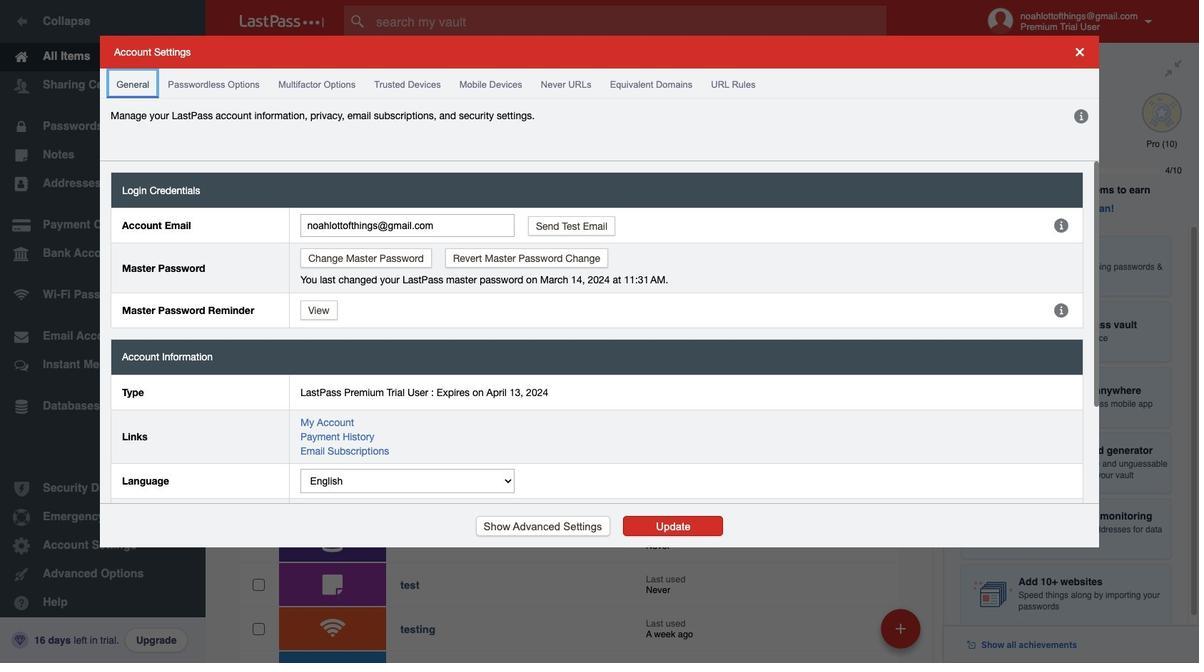 Task type: describe. For each thing, give the bounding box(es) containing it.
lastpass image
[[240, 15, 324, 28]]

Search search field
[[344, 6, 915, 37]]

main navigation navigation
[[0, 0, 206, 663]]

new item navigation
[[876, 605, 930, 663]]



Task type: vqa. For each thing, say whether or not it's contained in the screenshot.
TEXT BOX
no



Task type: locate. For each thing, give the bounding box(es) containing it.
search my vault text field
[[344, 6, 915, 37]]

new item image
[[896, 624, 906, 634]]

vault options navigation
[[206, 43, 944, 86]]



